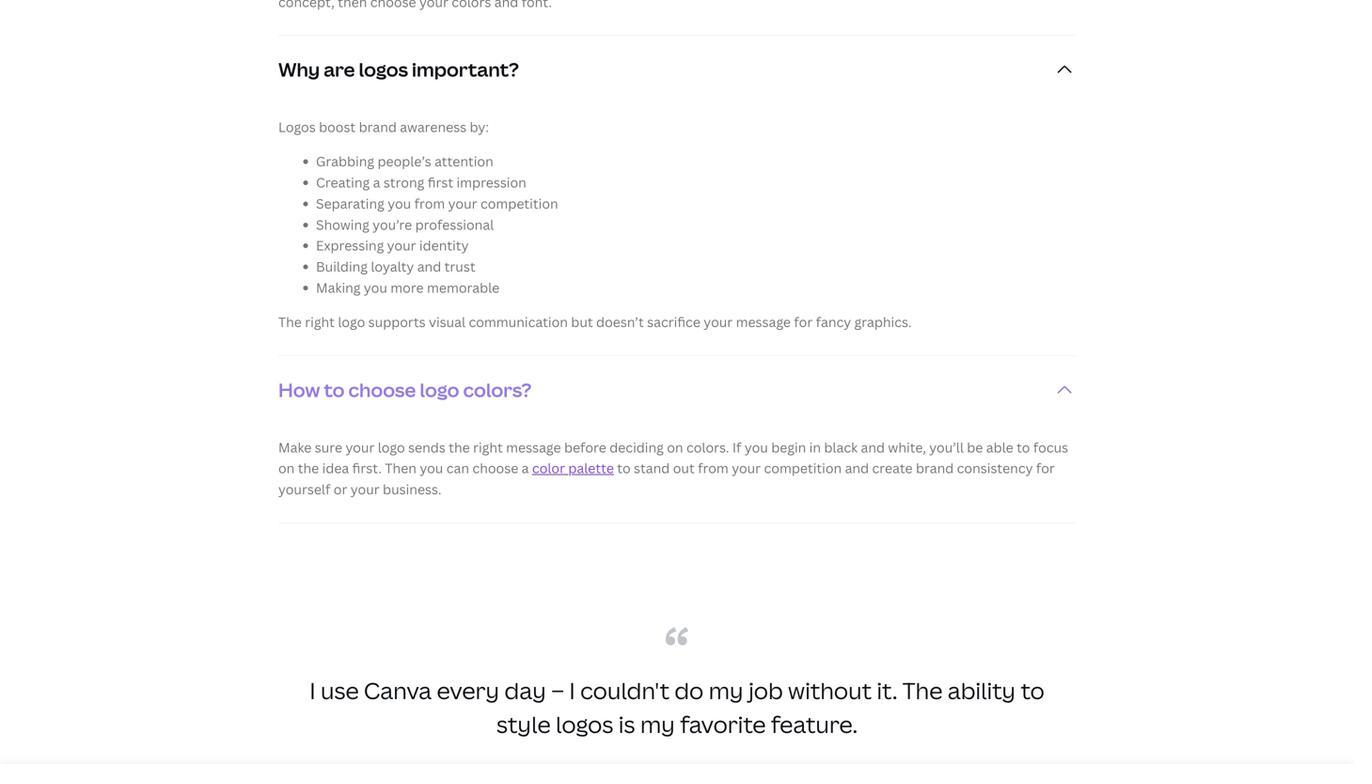 Task type: locate. For each thing, give the bounding box(es) containing it.
0 vertical spatial on
[[667, 439, 683, 456]]

identity
[[419, 237, 469, 255]]

1 vertical spatial message
[[506, 439, 561, 456]]

attention
[[435, 152, 494, 170]]

but
[[571, 313, 593, 331]]

logos boost brand awareness by:
[[278, 118, 489, 136]]

your up loyalty
[[387, 237, 416, 255]]

1 horizontal spatial from
[[698, 460, 729, 478]]

1 vertical spatial and
[[861, 439, 885, 456]]

1 vertical spatial my
[[640, 710, 675, 740]]

0 horizontal spatial from
[[414, 195, 445, 212]]

1 horizontal spatial i
[[570, 676, 575, 706]]

my right the is
[[640, 710, 675, 740]]

why are logos important?
[[278, 57, 519, 82]]

to right ability
[[1021, 676, 1045, 706]]

my up favorite
[[709, 676, 744, 706]]

to inside to stand out from your competition and create brand consistency for yourself or your business.
[[617, 460, 631, 478]]

to down deciding
[[617, 460, 631, 478]]

competition down impression
[[481, 195, 558, 212]]

i left use on the left
[[310, 676, 316, 706]]

use
[[321, 676, 359, 706]]

0 vertical spatial and
[[417, 258, 441, 276]]

message left fancy
[[736, 313, 791, 331]]

job
[[749, 676, 783, 706]]

choose right can
[[473, 460, 519, 478]]

and
[[417, 258, 441, 276], [861, 439, 885, 456], [845, 460, 869, 478]]

a left color
[[522, 460, 529, 478]]

your down if
[[732, 460, 761, 478]]

loyalty
[[371, 258, 414, 276]]

or
[[334, 481, 347, 499]]

for left fancy
[[794, 313, 813, 331]]

a inside make sure your logo sends the right message before deciding on colors. if you begin in black and white, you'll be able to focus on the idea first. then you can choose a
[[522, 460, 529, 478]]

for down focus
[[1037, 460, 1055, 478]]

0 vertical spatial competition
[[481, 195, 558, 212]]

choose inside make sure your logo sends the right message before deciding on colors. if you begin in black and white, you'll be able to focus on the idea first. then you can choose a
[[473, 460, 519, 478]]

right
[[305, 313, 335, 331], [473, 439, 503, 456]]

0 vertical spatial a
[[373, 174, 380, 191]]

0 horizontal spatial for
[[794, 313, 813, 331]]

competition inside grabbing people's attention creating a strong first impression separating you from your competition showing you're professional expressing your identity building loyalty and trust making you more memorable
[[481, 195, 558, 212]]

the up the yourself
[[298, 460, 319, 478]]

without
[[788, 676, 872, 706]]

professional
[[415, 216, 494, 234]]

for inside to stand out from your competition and create brand consistency for yourself or your business.
[[1037, 460, 1055, 478]]

on
[[667, 439, 683, 456], [278, 460, 295, 478]]

0 vertical spatial brand
[[359, 118, 397, 136]]

make sure your logo sends the right message before deciding on colors. if you begin in black and white, you'll be able to focus on the idea first. then you can choose a
[[278, 439, 1069, 478]]

0 horizontal spatial right
[[305, 313, 335, 331]]

–
[[552, 676, 564, 706]]

1 horizontal spatial logos
[[556, 710, 614, 740]]

to
[[324, 377, 345, 403], [1017, 439, 1030, 456], [617, 460, 631, 478], [1021, 676, 1045, 706]]

logo left colors?
[[420, 377, 459, 403]]

color palette
[[532, 460, 614, 478]]

yourself
[[278, 481, 331, 499]]

focus
[[1034, 439, 1069, 456]]

1 vertical spatial the
[[298, 460, 319, 478]]

0 vertical spatial my
[[709, 676, 744, 706]]

the up how
[[278, 313, 302, 331]]

on down make
[[278, 460, 295, 478]]

your up first.
[[346, 439, 375, 456]]

memorable
[[427, 279, 500, 297]]

logos right are
[[359, 57, 408, 82]]

1 vertical spatial brand
[[916, 460, 954, 478]]

before
[[564, 439, 607, 456]]

out
[[673, 460, 695, 478]]

every
[[437, 676, 500, 706]]

1 i from the left
[[310, 676, 316, 706]]

1 vertical spatial competition
[[764, 460, 842, 478]]

0 horizontal spatial choose
[[349, 377, 416, 403]]

1 vertical spatial logos
[[556, 710, 614, 740]]

message up color
[[506, 439, 561, 456]]

by:
[[470, 118, 489, 136]]

right down colors?
[[473, 439, 503, 456]]

favorite
[[680, 710, 766, 740]]

you down strong
[[388, 195, 411, 212]]

from down first
[[414, 195, 445, 212]]

competition down in on the bottom right
[[764, 460, 842, 478]]

1 vertical spatial on
[[278, 460, 295, 478]]

to right able on the right bottom of page
[[1017, 439, 1030, 456]]

1 horizontal spatial my
[[709, 676, 744, 706]]

you'll
[[930, 439, 964, 456]]

the up can
[[449, 439, 470, 456]]

0 vertical spatial choose
[[349, 377, 416, 403]]

0 horizontal spatial the
[[278, 313, 302, 331]]

1 horizontal spatial the
[[449, 439, 470, 456]]

0 horizontal spatial my
[[640, 710, 675, 740]]

ability
[[948, 676, 1016, 706]]

0 horizontal spatial on
[[278, 460, 295, 478]]

i right '–' in the bottom of the page
[[570, 676, 575, 706]]

a inside grabbing people's attention creating a strong first impression separating you from your competition showing you're professional expressing your identity building loyalty and trust making you more memorable
[[373, 174, 380, 191]]

right down making
[[305, 313, 335, 331]]

for
[[794, 313, 813, 331], [1037, 460, 1055, 478]]

color palette link
[[532, 460, 614, 478]]

able
[[987, 439, 1014, 456]]

1 horizontal spatial right
[[473, 439, 503, 456]]

logo up then at the bottom of page
[[378, 439, 405, 456]]

0 horizontal spatial competition
[[481, 195, 558, 212]]

logos
[[359, 57, 408, 82], [556, 710, 614, 740]]

2 vertical spatial and
[[845, 460, 869, 478]]

to right how
[[324, 377, 345, 403]]

why
[[278, 57, 320, 82]]

brand right boost
[[359, 118, 397, 136]]

brand down you'll
[[916, 460, 954, 478]]

to inside i use canva every day – i couldn't do my job without it. the ability to style logos is my favorite feature.
[[1021, 676, 1045, 706]]

1 horizontal spatial brand
[[916, 460, 954, 478]]

visual
[[429, 313, 466, 331]]

the right it.
[[903, 676, 943, 706]]

i
[[310, 676, 316, 706], [570, 676, 575, 706]]

logos left the is
[[556, 710, 614, 740]]

and down identity at the top left of the page
[[417, 258, 441, 276]]

logo down making
[[338, 313, 365, 331]]

2 vertical spatial logo
[[378, 439, 405, 456]]

1 horizontal spatial competition
[[764, 460, 842, 478]]

doesn't
[[596, 313, 644, 331]]

1 vertical spatial for
[[1037, 460, 1055, 478]]

i use canva every day – i couldn't do my job without it. the ability to style logos is my favorite feature.
[[310, 676, 1045, 740]]

logo inside make sure your logo sends the right message before deciding on colors. if you begin in black and white, you'll be able to focus on the idea first. then you can choose a
[[378, 439, 405, 456]]

and down black at the right bottom of the page
[[845, 460, 869, 478]]

from down colors. at the bottom right
[[698, 460, 729, 478]]

0 vertical spatial for
[[794, 313, 813, 331]]

0 horizontal spatial brand
[[359, 118, 397, 136]]

trust
[[445, 258, 476, 276]]

sacrifice
[[647, 313, 701, 331]]

1 horizontal spatial the
[[903, 676, 943, 706]]

and inside make sure your logo sends the right message before deciding on colors. if you begin in black and white, you'll be able to focus on the idea first. then you can choose a
[[861, 439, 885, 456]]

competition
[[481, 195, 558, 212], [764, 460, 842, 478]]

0 vertical spatial logos
[[359, 57, 408, 82]]

my
[[709, 676, 744, 706], [640, 710, 675, 740]]

on up out
[[667, 439, 683, 456]]

logo
[[338, 313, 365, 331], [420, 377, 459, 403], [378, 439, 405, 456]]

couldn't
[[581, 676, 670, 706]]

1 vertical spatial from
[[698, 460, 729, 478]]

color
[[532, 460, 565, 478]]

1 horizontal spatial choose
[[473, 460, 519, 478]]

business.
[[383, 481, 442, 499]]

choose down supports
[[349, 377, 416, 403]]

your
[[448, 195, 477, 212], [387, 237, 416, 255], [704, 313, 733, 331], [346, 439, 375, 456], [732, 460, 761, 478], [351, 481, 380, 499]]

0 vertical spatial the
[[449, 439, 470, 456]]

choose inside dropdown button
[[349, 377, 416, 403]]

more
[[391, 279, 424, 297]]

0 vertical spatial from
[[414, 195, 445, 212]]

and up "create"
[[861, 439, 885, 456]]

2 horizontal spatial logo
[[420, 377, 459, 403]]

1 vertical spatial a
[[522, 460, 529, 478]]

the
[[278, 313, 302, 331], [903, 676, 943, 706]]

brand
[[359, 118, 397, 136], [916, 460, 954, 478]]

day
[[505, 676, 546, 706]]

0 horizontal spatial i
[[310, 676, 316, 706]]

the
[[449, 439, 470, 456], [298, 460, 319, 478]]

separating
[[316, 195, 385, 212]]

competition inside to stand out from your competition and create brand consistency for yourself or your business.
[[764, 460, 842, 478]]

1 horizontal spatial for
[[1037, 460, 1055, 478]]

0 vertical spatial logo
[[338, 313, 365, 331]]

1 horizontal spatial message
[[736, 313, 791, 331]]

1 vertical spatial the
[[903, 676, 943, 706]]

you
[[388, 195, 411, 212], [364, 279, 387, 297], [745, 439, 768, 456], [420, 460, 443, 478]]

brand inside to stand out from your competition and create brand consistency for yourself or your business.
[[916, 460, 954, 478]]

1 vertical spatial logo
[[420, 377, 459, 403]]

you down loyalty
[[364, 279, 387, 297]]

1 horizontal spatial a
[[522, 460, 529, 478]]

sure
[[315, 439, 342, 456]]

1 vertical spatial right
[[473, 439, 503, 456]]

a left strong
[[373, 174, 380, 191]]

logo inside dropdown button
[[420, 377, 459, 403]]

1 vertical spatial choose
[[473, 460, 519, 478]]

0 horizontal spatial logos
[[359, 57, 408, 82]]

choose
[[349, 377, 416, 403], [473, 460, 519, 478]]

1 horizontal spatial logo
[[378, 439, 405, 456]]

0 horizontal spatial a
[[373, 174, 380, 191]]

0 horizontal spatial message
[[506, 439, 561, 456]]

message
[[736, 313, 791, 331], [506, 439, 561, 456]]

you right if
[[745, 439, 768, 456]]



Task type: describe. For each thing, give the bounding box(es) containing it.
you down 'sends'
[[420, 460, 443, 478]]

from inside grabbing people's attention creating a strong first impression separating you from your competition showing you're professional expressing your identity building loyalty and trust making you more memorable
[[414, 195, 445, 212]]

0 vertical spatial the
[[278, 313, 302, 331]]

if
[[733, 439, 742, 456]]

your inside make sure your logo sends the right message before deciding on colors. if you begin in black and white, you'll be able to focus on the idea first. then you can choose a
[[346, 439, 375, 456]]

right inside make sure your logo sends the right message before deciding on colors. if you begin in black and white, you'll be able to focus on the idea first. then you can choose a
[[473, 439, 503, 456]]

why are logos important? button
[[278, 36, 1076, 104]]

supports
[[368, 313, 426, 331]]

0 vertical spatial right
[[305, 313, 335, 331]]

colors?
[[463, 377, 532, 403]]

you're
[[373, 216, 412, 234]]

colors.
[[687, 439, 730, 456]]

are
[[324, 57, 355, 82]]

expressing
[[316, 237, 384, 255]]

showing
[[316, 216, 370, 234]]

2 i from the left
[[570, 676, 575, 706]]

how to choose logo colors?
[[278, 377, 532, 403]]

boost
[[319, 118, 356, 136]]

first
[[428, 174, 454, 191]]

logo for choose
[[420, 377, 459, 403]]

sends
[[408, 439, 446, 456]]

the inside i use canva every day – i couldn't do my job without it. the ability to style logos is my favorite feature.
[[903, 676, 943, 706]]

and inside grabbing people's attention creating a strong first impression separating you from your competition showing you're professional expressing your identity building loyalty and trust making you more memorable
[[417, 258, 441, 276]]

can
[[447, 460, 469, 478]]

the right logo supports visual communication but doesn't sacrifice your message for fancy graphics.
[[278, 313, 912, 331]]

canva
[[364, 676, 432, 706]]

building
[[316, 258, 368, 276]]

idea
[[322, 460, 349, 478]]

your right sacrifice
[[704, 313, 733, 331]]

important?
[[412, 57, 519, 82]]

1 horizontal spatial on
[[667, 439, 683, 456]]

communication
[[469, 313, 568, 331]]

how
[[278, 377, 320, 403]]

awareness
[[400, 118, 467, 136]]

grabbing
[[316, 152, 374, 170]]

grabbing people's attention creating a strong first impression separating you from your competition showing you're professional expressing your identity building loyalty and trust making you more memorable
[[316, 152, 558, 297]]

0 horizontal spatial the
[[298, 460, 319, 478]]

making
[[316, 279, 361, 297]]

white,
[[888, 439, 926, 456]]

begin
[[772, 439, 806, 456]]

0 horizontal spatial logo
[[338, 313, 365, 331]]

logo for your
[[378, 439, 405, 456]]

logos
[[278, 118, 316, 136]]

your down first.
[[351, 481, 380, 499]]

feature.
[[771, 710, 858, 740]]

style
[[497, 710, 551, 740]]

to stand out from your competition and create brand consistency for yourself or your business.
[[278, 460, 1055, 499]]

to inside make sure your logo sends the right message before deciding on colors. if you begin in black and white, you'll be able to focus on the idea first. then you can choose a
[[1017, 439, 1030, 456]]

is
[[619, 710, 635, 740]]

palette
[[569, 460, 614, 478]]

in
[[810, 439, 821, 456]]

create
[[872, 460, 913, 478]]

fancy
[[816, 313, 851, 331]]

stand
[[634, 460, 670, 478]]

0 vertical spatial message
[[736, 313, 791, 331]]

graphics.
[[855, 313, 912, 331]]

and inside to stand out from your competition and create brand consistency for yourself or your business.
[[845, 460, 869, 478]]

how to choose logo colors? button
[[278, 356, 1076, 424]]

message inside make sure your logo sends the right message before deciding on colors. if you begin in black and white, you'll be able to focus on the idea first. then you can choose a
[[506, 439, 561, 456]]

impression
[[457, 174, 527, 191]]

from inside to stand out from your competition and create brand consistency for yourself or your business.
[[698, 460, 729, 478]]

people's
[[378, 152, 431, 170]]

first.
[[352, 460, 382, 478]]

make
[[278, 439, 312, 456]]

it.
[[877, 676, 898, 706]]

then
[[385, 460, 417, 478]]

your up professional in the left top of the page
[[448, 195, 477, 212]]

to inside dropdown button
[[324, 377, 345, 403]]

strong
[[384, 174, 425, 191]]

consistency
[[957, 460, 1033, 478]]

logos inside i use canva every day – i couldn't do my job without it. the ability to style logos is my favorite feature.
[[556, 710, 614, 740]]

quotation mark image
[[666, 627, 689, 646]]

logos inside why are logos important? dropdown button
[[359, 57, 408, 82]]

creating
[[316, 174, 370, 191]]

do
[[675, 676, 704, 706]]

deciding
[[610, 439, 664, 456]]

be
[[967, 439, 983, 456]]

black
[[824, 439, 858, 456]]



Task type: vqa. For each thing, say whether or not it's contained in the screenshot.
top the
yes



